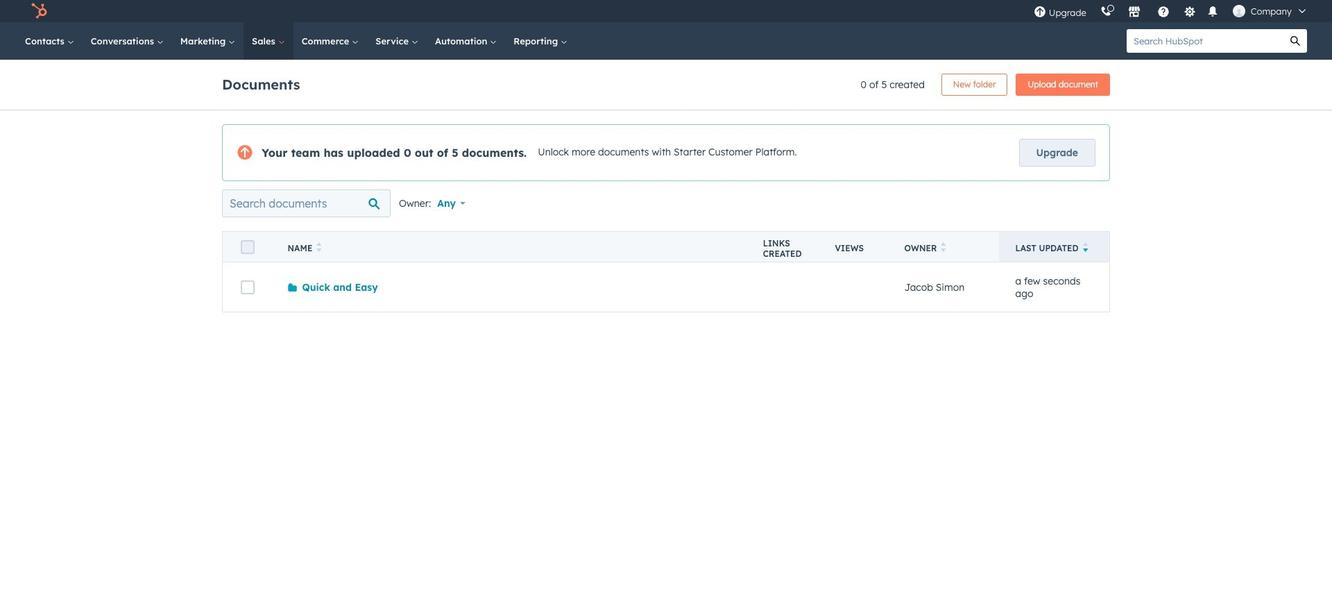 Task type: describe. For each thing, give the bounding box(es) containing it.
jacob simon image
[[1233, 5, 1246, 17]]

Search HubSpot search field
[[1127, 29, 1284, 53]]

descending sort. press to sort ascending. element
[[1083, 242, 1088, 254]]

2 press to sort. element from the left
[[942, 242, 947, 254]]



Task type: vqa. For each thing, say whether or not it's contained in the screenshot.
Descending Sort. Press To Sort Ascending. icon
yes



Task type: locate. For each thing, give the bounding box(es) containing it.
press to sort. element
[[317, 242, 322, 254], [942, 242, 947, 254]]

descending sort. press to sort ascending. image
[[1083, 242, 1088, 252]]

menu
[[1027, 0, 1316, 22]]

0 horizontal spatial press to sort. element
[[317, 242, 322, 254]]

press to sort. image
[[317, 242, 322, 252]]

Search search field
[[222, 190, 391, 217]]

banner
[[222, 69, 1111, 96]]

1 press to sort. element from the left
[[317, 242, 322, 254]]

marketplaces image
[[1129, 6, 1141, 19]]

1 horizontal spatial press to sort. element
[[942, 242, 947, 254]]

press to sort. image
[[942, 242, 947, 252]]



